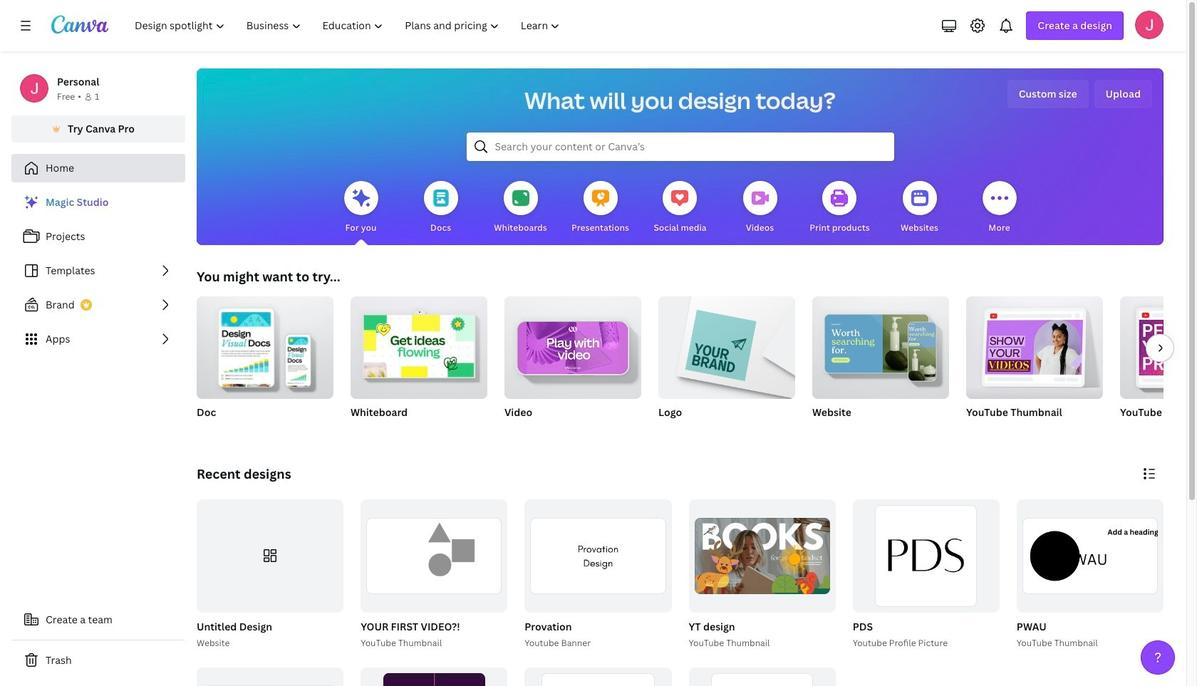 Task type: locate. For each thing, give the bounding box(es) containing it.
None search field
[[466, 133, 894, 161]]

list
[[11, 188, 185, 353]]

group
[[505, 291, 641, 438], [505, 291, 641, 399], [658, 291, 795, 438], [658, 291, 795, 399], [812, 291, 949, 438], [812, 291, 949, 399], [966, 291, 1103, 438], [966, 291, 1103, 399], [197, 296, 333, 438], [351, 296, 487, 438], [1120, 296, 1197, 438], [1120, 296, 1197, 399], [194, 500, 344, 650], [197, 500, 344, 613], [358, 500, 508, 650], [361, 500, 508, 613], [522, 500, 672, 650], [525, 500, 672, 613], [686, 500, 836, 650], [689, 500, 836, 613], [850, 500, 1000, 650], [853, 500, 1000, 613], [1014, 500, 1164, 650], [1017, 500, 1164, 613], [361, 667, 508, 686], [525, 667, 672, 686], [689, 667, 836, 686]]



Task type: vqa. For each thing, say whether or not it's contained in the screenshot.
1st Back to Business 'Link' from right's Back
no



Task type: describe. For each thing, give the bounding box(es) containing it.
james peterson image
[[1135, 11, 1164, 39]]

top level navigation element
[[125, 11, 573, 40]]

Search search field
[[495, 133, 865, 160]]



